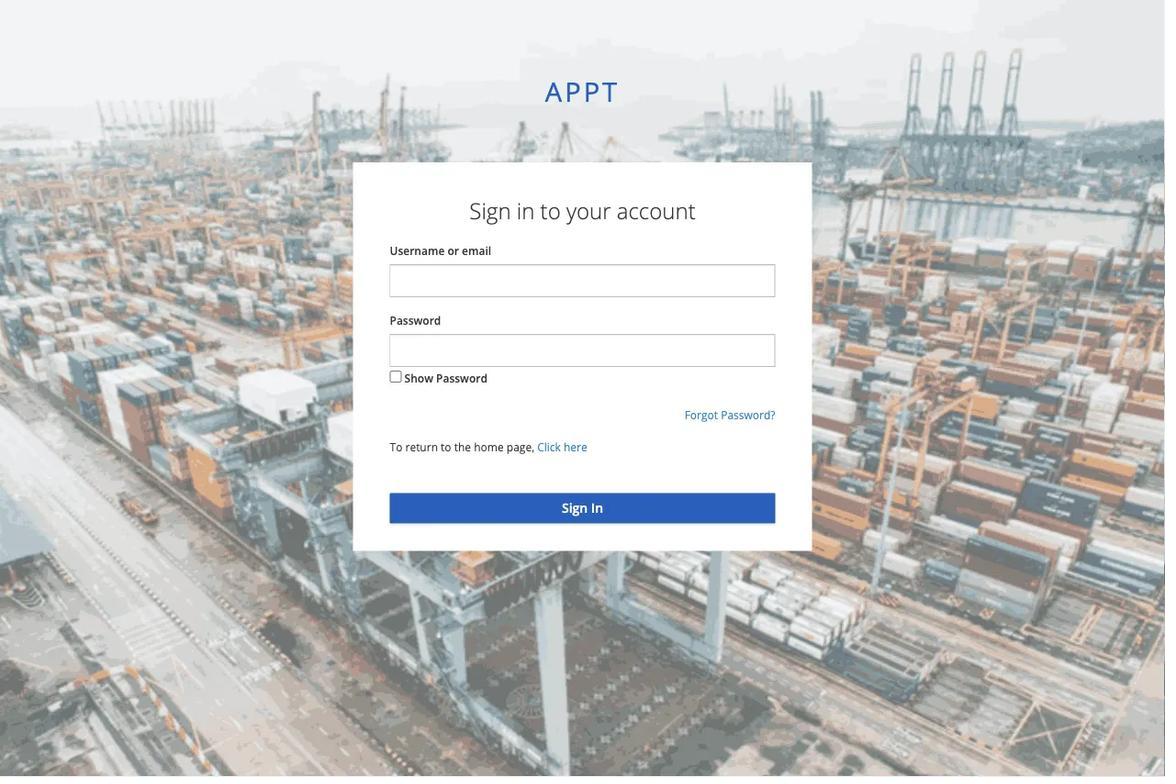 Task type: locate. For each thing, give the bounding box(es) containing it.
1 horizontal spatial to
[[540, 196, 561, 226]]

to
[[390, 440, 402, 455]]

password right 'show'
[[436, 371, 487, 386]]

0 vertical spatial password
[[390, 313, 441, 328]]

None submit
[[390, 494, 775, 524]]

password up 'show'
[[390, 313, 441, 328]]

username or email
[[390, 243, 491, 258]]

to
[[540, 196, 561, 226], [441, 440, 451, 455]]

show password
[[405, 371, 487, 386]]

show
[[405, 371, 433, 386]]

to return to the home page, click here
[[390, 440, 587, 455]]

return
[[405, 440, 438, 455]]

0 vertical spatial to
[[540, 196, 561, 226]]

page,
[[507, 440, 534, 455]]

0 horizontal spatial to
[[441, 440, 451, 455]]

to left the
[[441, 440, 451, 455]]

Show Password checkbox
[[390, 371, 402, 383]]

your
[[566, 196, 611, 226]]

to right the in
[[540, 196, 561, 226]]

Username or email text field
[[390, 265, 775, 298]]

username
[[390, 243, 445, 258]]

or
[[448, 243, 459, 258]]

email
[[462, 243, 491, 258]]

the
[[454, 440, 471, 455]]

1 vertical spatial to
[[441, 440, 451, 455]]

password
[[390, 313, 441, 328], [436, 371, 487, 386]]



Task type: describe. For each thing, give the bounding box(es) containing it.
sign in to your account
[[469, 196, 696, 226]]

home
[[474, 440, 504, 455]]

appt
[[545, 73, 620, 109]]

forgot
[[685, 408, 718, 423]]

sign
[[469, 196, 511, 226]]

to for your
[[540, 196, 561, 226]]

click
[[537, 440, 561, 455]]

here
[[564, 440, 587, 455]]

1 vertical spatial password
[[436, 371, 487, 386]]

to for the
[[441, 440, 451, 455]]

click here link
[[537, 440, 587, 455]]

forgot password? link
[[685, 408, 775, 423]]

Password password field
[[390, 334, 775, 367]]

account
[[617, 196, 696, 226]]

forgot password?
[[685, 408, 775, 423]]

in
[[517, 196, 535, 226]]

password?
[[721, 408, 775, 423]]



